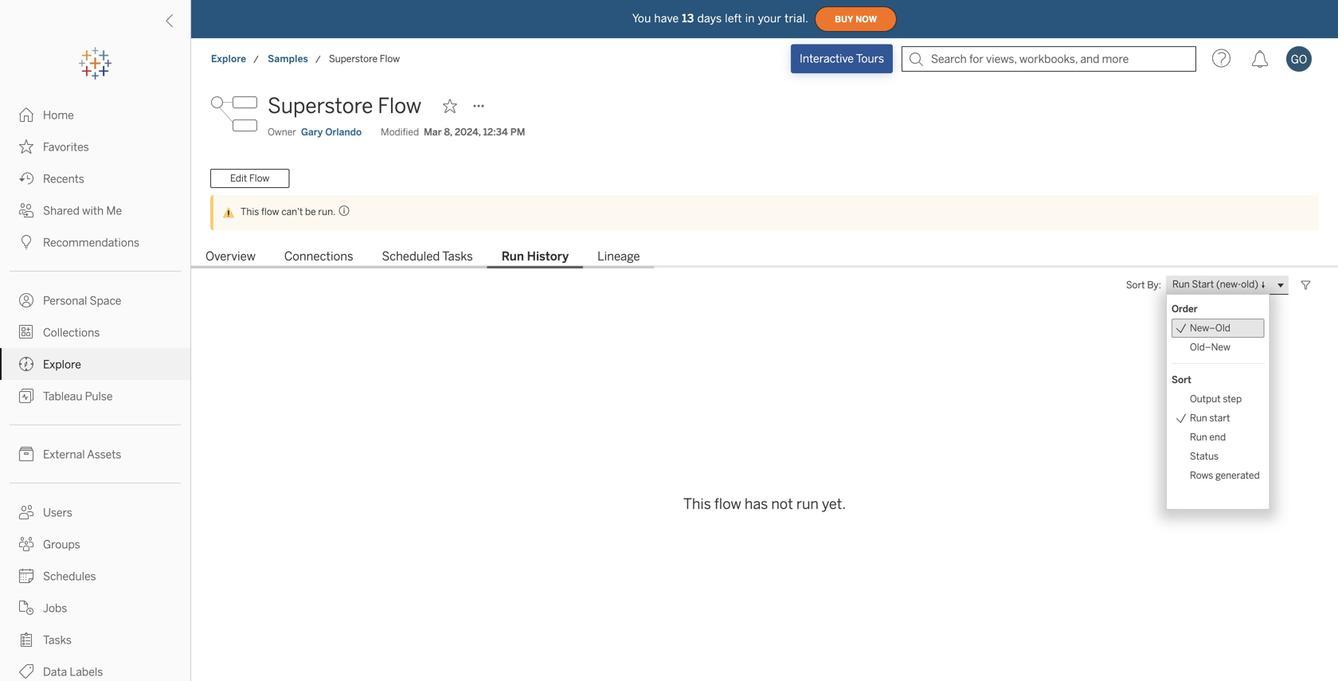 Task type: locate. For each thing, give the bounding box(es) containing it.
/ for samples /
[[315, 54, 321, 65]]

sort inside group
[[1172, 374, 1191, 385]]

/ left samples link
[[253, 54, 259, 65]]

explore up flow image
[[211, 53, 246, 65]]

new–old
[[1190, 322, 1230, 334]]

home
[[43, 109, 74, 122]]

this
[[241, 206, 259, 217], [683, 495, 711, 513]]

output step
[[1190, 393, 1242, 405]]

now
[[856, 14, 877, 24]]

0 vertical spatial tasks
[[442, 249, 473, 264]]

order
[[1172, 303, 1198, 315]]

rows generated
[[1190, 469, 1260, 481]]

0 vertical spatial explore link
[[210, 51, 247, 67]]

edit flow
[[230, 173, 270, 184]]

1 vertical spatial superstore flow
[[268, 94, 422, 118]]

1 horizontal spatial sort
[[1172, 374, 1191, 385]]

sort left by:
[[1126, 279, 1145, 291]]

flow
[[380, 53, 400, 65], [378, 94, 422, 118], [249, 173, 270, 184]]

explore link
[[210, 51, 247, 67], [0, 348, 190, 380]]

1 horizontal spatial this
[[683, 495, 711, 513]]

tasks inside the sub-spaces tab list
[[442, 249, 473, 264]]

personal space link
[[0, 284, 190, 316]]

1 / from the left
[[253, 54, 259, 65]]

0 horizontal spatial explore link
[[0, 348, 190, 380]]

explore link up "pulse"
[[0, 348, 190, 380]]

external assets link
[[0, 438, 190, 470]]

rows
[[1190, 469, 1213, 481]]

0 vertical spatial explore
[[211, 53, 246, 65]]

flow
[[261, 206, 279, 217], [714, 495, 741, 513]]

explore link up flow image
[[210, 51, 247, 67]]

sub-spaces tab list
[[191, 248, 1338, 268]]

1 vertical spatial flow
[[378, 94, 422, 118]]

your
[[758, 12, 781, 25]]

/ inside 'samples /'
[[315, 54, 321, 65]]

0 horizontal spatial sort
[[1126, 279, 1145, 291]]

data
[[43, 665, 67, 679]]

sort group
[[1172, 370, 1265, 504]]

menu
[[1167, 295, 1269, 509]]

run left history
[[502, 249, 524, 264]]

0 vertical spatial flow
[[261, 206, 279, 217]]

explore /
[[211, 53, 259, 65]]

explore for explore
[[43, 358, 81, 371]]

run inside the sub-spaces tab list
[[502, 249, 524, 264]]

explore up tableau
[[43, 358, 81, 371]]

superstore flow inside superstore flow main content
[[268, 94, 422, 118]]

main navigation. press the up and down arrow keys to access links. element
[[0, 99, 190, 681]]

this down edit flow at top
[[241, 206, 259, 217]]

samples link
[[267, 51, 309, 67]]

interactive tours
[[800, 52, 884, 65]]

1 horizontal spatial explore
[[211, 53, 246, 65]]

2 / from the left
[[315, 54, 321, 65]]

1 vertical spatial sort
[[1172, 374, 1191, 385]]

data labels link
[[0, 656, 190, 681]]

2 vertical spatial flow
[[249, 173, 270, 184]]

run start (new-old)
[[1172, 278, 1258, 290]]

0 horizontal spatial this
[[241, 206, 259, 217]]

me
[[106, 204, 122, 217]]

tasks down jobs
[[43, 634, 72, 647]]

sort up output on the right bottom of page
[[1172, 374, 1191, 385]]

run end
[[1190, 431, 1226, 443]]

history
[[527, 249, 569, 264]]

groups
[[43, 538, 80, 551]]

explore for explore /
[[211, 53, 246, 65]]

0 vertical spatial sort
[[1126, 279, 1145, 291]]

gary orlando link
[[301, 125, 362, 139]]

1 vertical spatial this
[[683, 495, 711, 513]]

pulse
[[85, 390, 113, 403]]

run for run end
[[1190, 431, 1207, 443]]

superstore right 'samples /'
[[329, 53, 378, 65]]

1 vertical spatial explore
[[43, 358, 81, 371]]

0 horizontal spatial tasks
[[43, 634, 72, 647]]

scheduled
[[382, 249, 440, 264]]

1 horizontal spatial flow
[[714, 495, 741, 513]]

menu containing order
[[1167, 295, 1269, 509]]

tasks link
[[0, 624, 190, 656]]

1 vertical spatial flow
[[714, 495, 741, 513]]

1 vertical spatial explore link
[[0, 348, 190, 380]]

superstore flow up orlando
[[268, 94, 422, 118]]

be
[[305, 206, 316, 217]]

home link
[[0, 99, 190, 131]]

flow left "can't"
[[261, 206, 279, 217]]

1 horizontal spatial /
[[315, 54, 321, 65]]

personal
[[43, 294, 87, 307]]

step
[[1223, 393, 1242, 405]]

0 horizontal spatial flow
[[261, 206, 279, 217]]

data labels
[[43, 665, 103, 679]]

run inside dropdown button
[[1172, 278, 1190, 290]]

sort inside superstore flow main content
[[1126, 279, 1145, 291]]

tasks right scheduled
[[442, 249, 473, 264]]

collections
[[43, 326, 100, 339]]

run left start
[[1172, 278, 1190, 290]]

run left end
[[1190, 431, 1207, 443]]

0 vertical spatial this
[[241, 206, 259, 217]]

/ inside explore /
[[253, 54, 259, 65]]

not
[[771, 495, 793, 513]]

/ right samples link
[[315, 54, 321, 65]]

favorites
[[43, 141, 89, 154]]

jobs
[[43, 602, 67, 615]]

this flow can't be run.
[[241, 206, 336, 217]]

1 horizontal spatial tasks
[[442, 249, 473, 264]]

run
[[796, 495, 819, 513]]

modified
[[381, 126, 419, 138]]

assets
[[87, 448, 121, 461]]

superstore up owner gary orlando
[[268, 94, 373, 118]]

1 vertical spatial superstore
[[268, 94, 373, 118]]

explore inside explore /
[[211, 53, 246, 65]]

can't
[[281, 206, 303, 217]]

external assets
[[43, 448, 121, 461]]

run
[[502, 249, 524, 264], [1172, 278, 1190, 290], [1190, 412, 1207, 424], [1190, 431, 1207, 443]]

0 horizontal spatial /
[[253, 54, 259, 65]]

navigation panel element
[[0, 48, 190, 681]]

start
[[1192, 278, 1214, 290]]

superstore
[[329, 53, 378, 65], [268, 94, 373, 118]]

run for run start
[[1190, 412, 1207, 424]]

flow left has
[[714, 495, 741, 513]]

sort for sort by:
[[1126, 279, 1145, 291]]

sort
[[1126, 279, 1145, 291], [1172, 374, 1191, 385]]

superstore flow right 'samples /'
[[329, 53, 400, 65]]

run down output on the right bottom of page
[[1190, 412, 1207, 424]]

tasks
[[442, 249, 473, 264], [43, 634, 72, 647]]

0 horizontal spatial explore
[[43, 358, 81, 371]]

this left has
[[683, 495, 711, 513]]

tableau pulse link
[[0, 380, 190, 412]]

explore inside main navigation. press the up and down arrow keys to access links. element
[[43, 358, 81, 371]]

(new-
[[1216, 278, 1241, 290]]

shared
[[43, 204, 80, 217]]

lineage
[[598, 249, 640, 264]]

1 vertical spatial tasks
[[43, 634, 72, 647]]



Task type: vqa. For each thing, say whether or not it's contained in the screenshot.
Search for views, metrics, workbooks, and more text box
no



Task type: describe. For each thing, give the bounding box(es) containing it.
edit
[[230, 173, 247, 184]]

users link
[[0, 496, 190, 528]]

trial.
[[785, 12, 809, 25]]

superstore flow main content
[[191, 80, 1338, 681]]

/ for explore /
[[253, 54, 259, 65]]

yet.
[[822, 495, 846, 513]]

schedules link
[[0, 560, 190, 592]]

tableau
[[43, 390, 82, 403]]

flow run requirements:
the flow must have at least one output step. image
[[336, 205, 350, 217]]

samples /
[[268, 53, 321, 65]]

run.
[[318, 206, 336, 217]]

run for run start (new-old)
[[1172, 278, 1190, 290]]

have
[[654, 12, 679, 25]]

tableau pulse
[[43, 390, 113, 403]]

personal space
[[43, 294, 121, 307]]

this for this flow has not run yet.
[[683, 495, 711, 513]]

connections
[[284, 249, 353, 264]]

Search for views, workbooks, and more text field
[[902, 46, 1196, 72]]

shared with me link
[[0, 194, 190, 226]]

flow for can't
[[261, 206, 279, 217]]

samples
[[268, 53, 308, 65]]

users
[[43, 506, 72, 519]]

by:
[[1147, 279, 1161, 291]]

buy
[[835, 14, 853, 24]]

schedules
[[43, 570, 96, 583]]

groups link
[[0, 528, 190, 560]]

with
[[82, 204, 104, 217]]

recommendations link
[[0, 226, 190, 258]]

8,
[[444, 126, 452, 138]]

mar
[[424, 126, 442, 138]]

you
[[632, 12, 651, 25]]

gary
[[301, 126, 323, 138]]

run history
[[502, 249, 569, 264]]

output
[[1190, 393, 1221, 405]]

status
[[1190, 450, 1219, 462]]

in
[[745, 12, 755, 25]]

collections link
[[0, 316, 190, 348]]

flow for has
[[714, 495, 741, 513]]

old)
[[1241, 278, 1258, 290]]

shared with me
[[43, 204, 122, 217]]

run for run history
[[502, 249, 524, 264]]

owner gary orlando
[[268, 126, 362, 138]]

1 horizontal spatial explore link
[[210, 51, 247, 67]]

0 vertical spatial superstore
[[329, 53, 378, 65]]

tasks inside main navigation. press the up and down arrow keys to access links. element
[[43, 634, 72, 647]]

orlando
[[325, 126, 362, 138]]

labels
[[70, 665, 103, 679]]

recents
[[43, 172, 84, 186]]

new–old checkbox item
[[1172, 319, 1265, 338]]

tours
[[856, 52, 884, 65]]

recommendations
[[43, 236, 139, 249]]

pm
[[510, 126, 525, 138]]

left
[[725, 12, 742, 25]]

2024,
[[455, 126, 481, 138]]

0 vertical spatial flow
[[380, 53, 400, 65]]

scheduled tasks
[[382, 249, 473, 264]]

buy now
[[835, 14, 877, 24]]

12:34
[[483, 126, 508, 138]]

flow inside 'button'
[[249, 173, 270, 184]]

edit flow button
[[210, 169, 289, 188]]

overview
[[205, 249, 256, 264]]

run start (new-old) button
[[1166, 276, 1289, 295]]

jobs link
[[0, 592, 190, 624]]

recents link
[[0, 162, 190, 194]]

order group
[[1172, 299, 1265, 357]]

this flow has not run yet.
[[683, 495, 846, 513]]

interactive
[[800, 52, 854, 65]]

space
[[90, 294, 121, 307]]

sort for sort
[[1172, 374, 1191, 385]]

flow image
[[210, 90, 258, 138]]

external
[[43, 448, 85, 461]]

run start
[[1190, 412, 1230, 424]]

days
[[697, 12, 722, 25]]

has
[[745, 495, 768, 513]]

0 vertical spatial superstore flow
[[329, 53, 400, 65]]

start
[[1209, 412, 1230, 424]]

modified mar 8, 2024, 12:34 pm
[[381, 126, 525, 138]]

you have 13 days left in your trial.
[[632, 12, 809, 25]]

favorites link
[[0, 131, 190, 162]]

this for this flow can't be run.
[[241, 206, 259, 217]]

old–new
[[1190, 341, 1231, 353]]

end
[[1209, 431, 1226, 443]]

13
[[682, 12, 694, 25]]

superstore inside main content
[[268, 94, 373, 118]]

buy now button
[[815, 6, 897, 32]]

owner
[[268, 126, 296, 138]]



